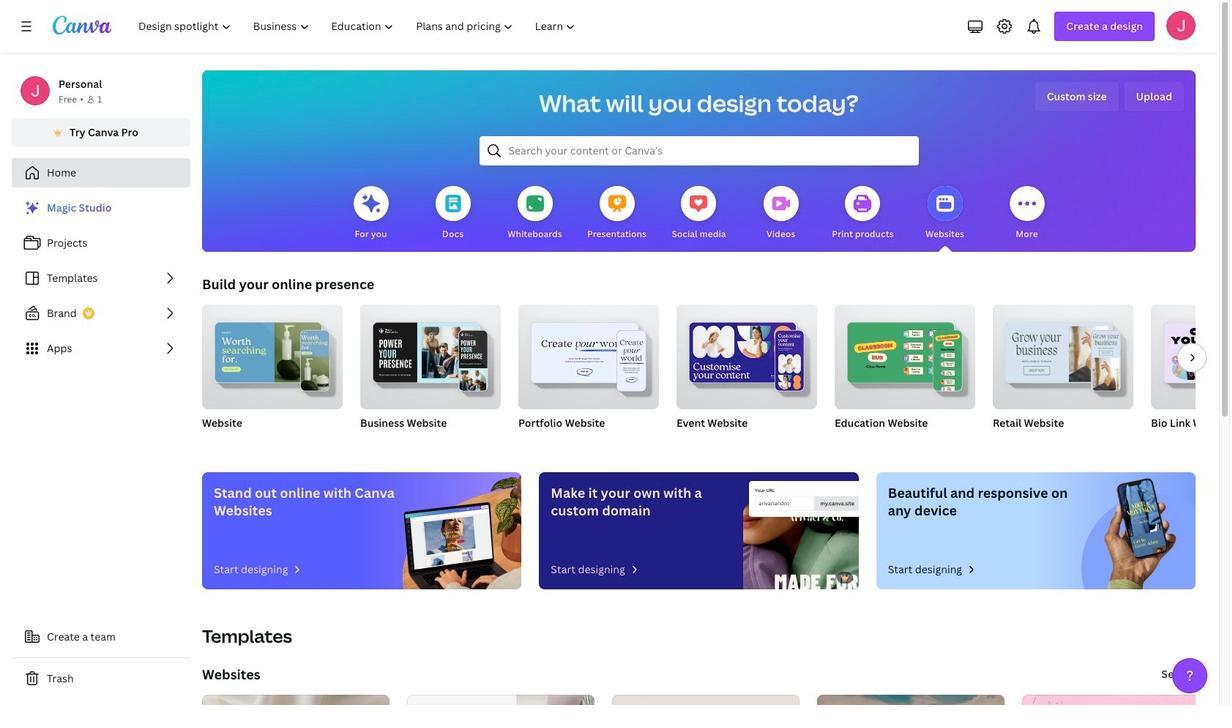 Task type: describe. For each thing, give the bounding box(es) containing it.
james peterson image
[[1167, 11, 1196, 40]]



Task type: locate. For each thing, give the bounding box(es) containing it.
list
[[12, 193, 190, 363]]

top level navigation element
[[129, 12, 589, 41]]

group
[[519, 298, 659, 449], [519, 298, 659, 409], [677, 298, 817, 449], [677, 298, 817, 409], [835, 298, 976, 449], [835, 298, 976, 409], [993, 298, 1134, 449], [993, 298, 1134, 409], [202, 304, 343, 449], [360, 304, 501, 449], [1151, 304, 1231, 449], [1151, 304, 1231, 409]]

None search field
[[479, 136, 919, 166]]

Search search field
[[509, 137, 890, 165]]



Task type: vqa. For each thing, say whether or not it's contained in the screenshot.
alert
no



